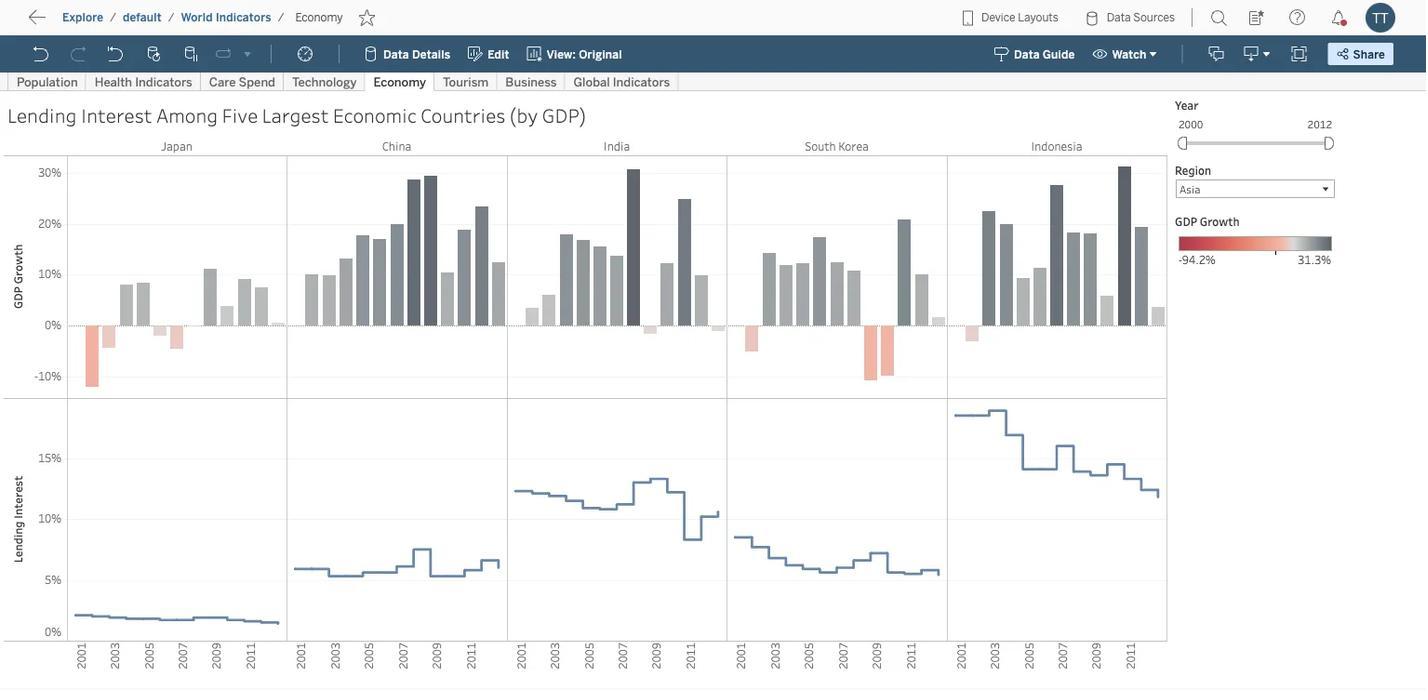 Task type: vqa. For each thing, say whether or not it's contained in the screenshot.
Explore / Samples / World Indicators /
no



Task type: locate. For each thing, give the bounding box(es) containing it.
default link
[[122, 10, 163, 25]]

explore
[[62, 11, 103, 24]]

skip to content link
[[45, 11, 190, 36]]

2 / from the left
[[168, 11, 174, 24]]

/ right indicators
[[278, 11, 284, 24]]

0 horizontal spatial /
[[110, 11, 116, 24]]

1 horizontal spatial /
[[168, 11, 174, 24]]

/ right the "to"
[[110, 11, 116, 24]]

explore / default / world indicators /
[[62, 11, 284, 24]]

default
[[123, 11, 162, 24]]

skip
[[48, 14, 80, 32]]

2 horizontal spatial /
[[278, 11, 284, 24]]

skip to content
[[48, 14, 160, 32]]

explore link
[[61, 10, 104, 25]]

/ left world
[[168, 11, 174, 24]]

economy
[[295, 11, 343, 24]]

/
[[110, 11, 116, 24], [168, 11, 174, 24], [278, 11, 284, 24]]



Task type: describe. For each thing, give the bounding box(es) containing it.
3 / from the left
[[278, 11, 284, 24]]

1 / from the left
[[110, 11, 116, 24]]

content
[[102, 14, 160, 32]]

economy element
[[290, 11, 349, 24]]

world
[[181, 11, 213, 24]]

world indicators link
[[180, 10, 272, 25]]

to
[[84, 14, 98, 32]]

indicators
[[216, 11, 271, 24]]



